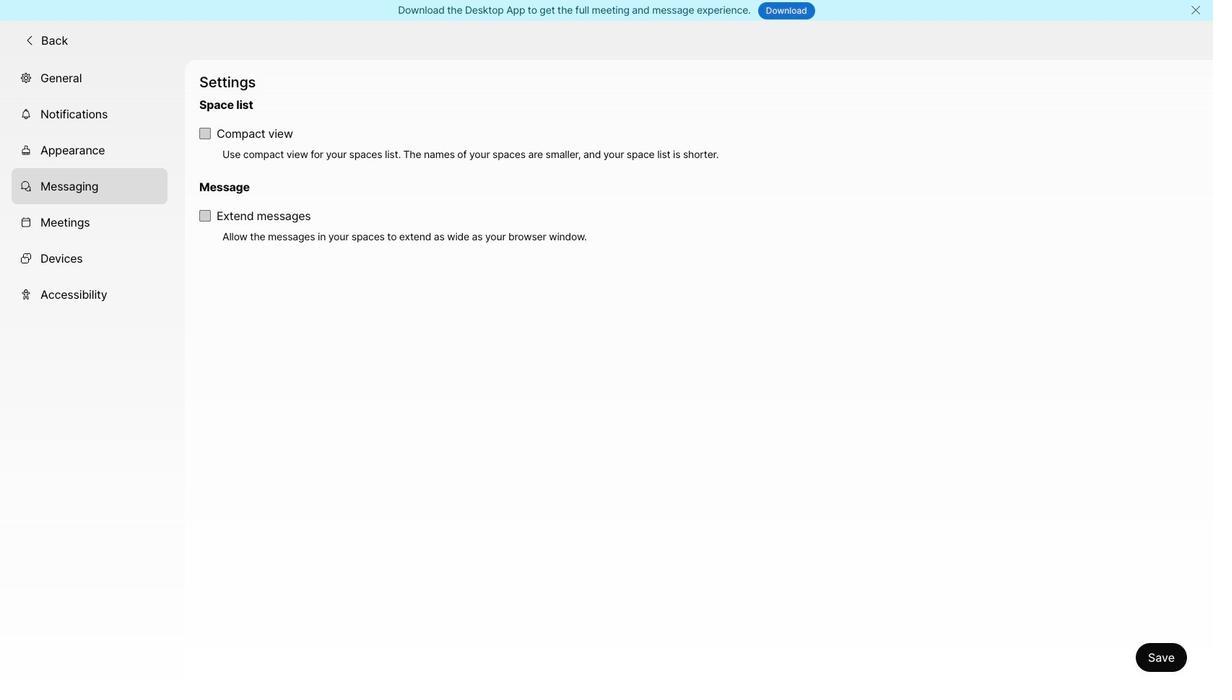 Task type: locate. For each thing, give the bounding box(es) containing it.
cancel_16 image
[[1191, 4, 1202, 16]]

notifications tab
[[12, 96, 168, 132]]

devices tab
[[12, 240, 168, 276]]



Task type: describe. For each thing, give the bounding box(es) containing it.
accessibility tab
[[12, 276, 168, 313]]

general tab
[[12, 60, 168, 96]]

messaging tab
[[12, 168, 168, 204]]

meetings tab
[[12, 204, 168, 240]]

appearance tab
[[12, 132, 168, 168]]

settings navigation
[[0, 60, 185, 696]]



Task type: vqa. For each thing, say whether or not it's contained in the screenshot.
Appearance Tab
yes



